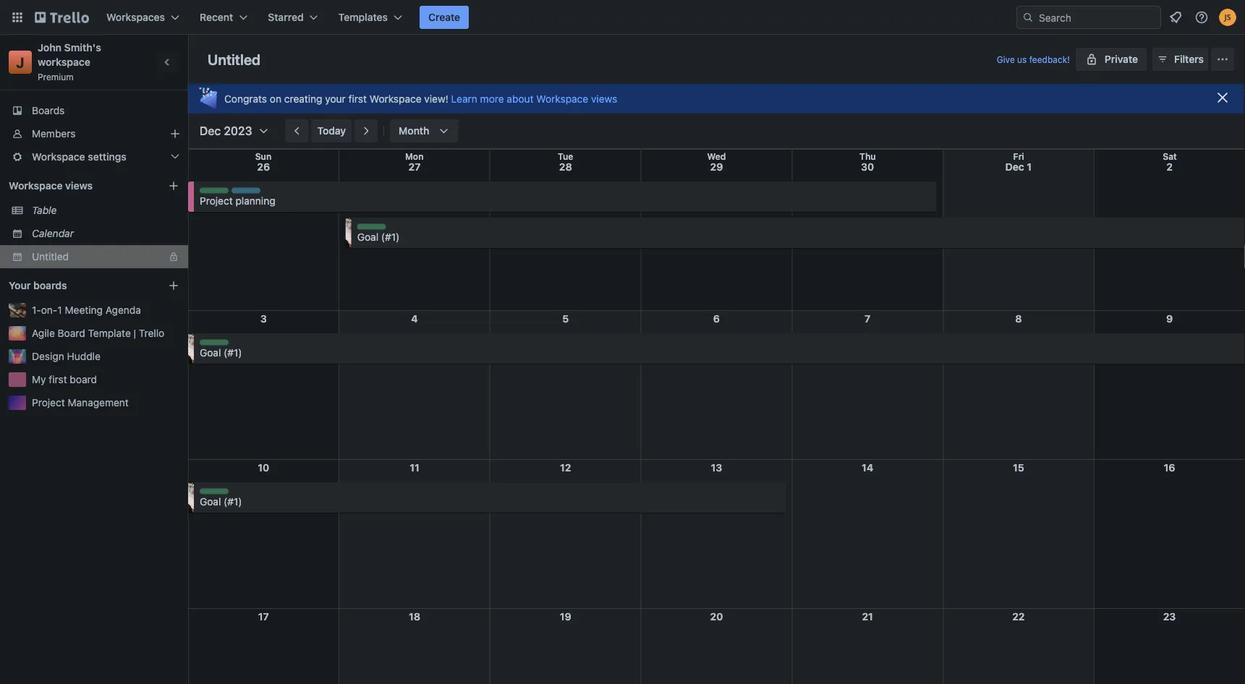Task type: locate. For each thing, give the bounding box(es) containing it.
7
[[865, 313, 871, 325]]

color: green, title: "goal" element
[[357, 224, 386, 235], [200, 340, 229, 351], [200, 489, 229, 500]]

views
[[591, 93, 617, 105], [65, 180, 93, 192]]

0 notifications image
[[1167, 9, 1185, 26]]

meeting
[[65, 304, 103, 316]]

0 vertical spatial untitled
[[208, 51, 261, 68]]

workspace right about on the top of the page
[[536, 93, 588, 105]]

20
[[710, 611, 723, 623]]

1 vertical spatial (#1)
[[224, 347, 242, 359]]

1 horizontal spatial dec
[[1006, 161, 1025, 173]]

goal goal (#1) for the bottom color: green, title: "goal" element
[[200, 490, 242, 508]]

filters button
[[1153, 48, 1208, 71]]

workspace down 'members'
[[32, 151, 85, 163]]

12
[[560, 462, 571, 474]]

design huddle link
[[32, 350, 179, 364]]

template
[[88, 327, 131, 339]]

templates
[[338, 11, 388, 23]]

0 horizontal spatial 1
[[57, 304, 62, 316]]

us
[[1017, 54, 1027, 64]]

project down color: green, title: none icon
[[200, 195, 233, 207]]

my
[[32, 374, 46, 386]]

workspace inside dropdown button
[[32, 151, 85, 163]]

untitled
[[208, 51, 261, 68], [32, 251, 69, 263]]

dec for dec 1
[[1006, 161, 1025, 173]]

2 vertical spatial goal goal (#1)
[[200, 490, 242, 508]]

2
[[1167, 161, 1173, 173]]

untitled inside text field
[[208, 51, 261, 68]]

10
[[258, 462, 269, 474]]

0 vertical spatial 1
[[1027, 161, 1032, 173]]

your boards
[[9, 280, 67, 292]]

1 horizontal spatial views
[[591, 93, 617, 105]]

workspace settings
[[32, 151, 127, 163]]

my first board link
[[32, 373, 179, 387]]

3
[[260, 313, 267, 325]]

30
[[861, 161, 874, 173]]

first right your
[[349, 93, 367, 105]]

1 vertical spatial views
[[65, 180, 93, 192]]

first right my
[[49, 374, 67, 386]]

14
[[862, 462, 874, 474]]

0 horizontal spatial views
[[65, 180, 93, 192]]

0 vertical spatial goal goal (#1)
[[357, 225, 400, 243]]

goal
[[357, 225, 376, 235], [357, 231, 379, 243], [200, 341, 219, 351], [200, 347, 221, 359], [200, 490, 219, 500], [200, 496, 221, 508]]

1-on-1 meeting agenda
[[32, 304, 141, 316]]

table link
[[32, 203, 179, 218]]

0 vertical spatial first
[[349, 93, 367, 105]]

dec 1
[[1006, 161, 1032, 173]]

create
[[428, 11, 460, 23]]

search image
[[1022, 12, 1034, 23]]

1
[[1027, 161, 1032, 173], [57, 304, 62, 316]]

untitled down the calendar in the top of the page
[[32, 251, 69, 263]]

0 vertical spatial views
[[591, 93, 617, 105]]

project for project management
[[32, 397, 65, 409]]

workspace navigation collapse icon image
[[158, 52, 178, 72]]

project
[[232, 189, 261, 199], [200, 195, 233, 207], [32, 397, 65, 409]]

project for project planning
[[200, 195, 233, 207]]

0 vertical spatial color: green, title: "goal" element
[[357, 224, 386, 235]]

recent button
[[191, 6, 256, 29]]

5
[[562, 313, 569, 325]]

workspace up 'table'
[[9, 180, 63, 192]]

give
[[997, 54, 1015, 64]]

your
[[9, 280, 31, 292]]

1 vertical spatial untitled
[[32, 251, 69, 263]]

wed
[[707, 152, 726, 162]]

table
[[32, 204, 57, 216]]

19
[[560, 611, 571, 623]]

dec
[[200, 124, 221, 138], [1006, 161, 1025, 173]]

17
[[258, 611, 269, 623]]

1-
[[32, 304, 41, 316]]

tue
[[558, 152, 573, 162]]

1 right fri
[[1027, 161, 1032, 173]]

congrats
[[224, 93, 267, 105]]

john smith's workspace premium
[[38, 42, 104, 82]]

8
[[1015, 313, 1022, 325]]

15
[[1013, 462, 1024, 474]]

creating
[[284, 93, 322, 105]]

open information menu image
[[1195, 10, 1209, 25]]

1 vertical spatial dec
[[1006, 161, 1025, 173]]

0 vertical spatial dec
[[200, 124, 221, 138]]

0 horizontal spatial untitled
[[32, 251, 69, 263]]

1 vertical spatial 1
[[57, 304, 62, 316]]

workspaces button
[[98, 6, 188, 29]]

workspace
[[370, 93, 422, 105], [536, 93, 588, 105], [32, 151, 85, 163], [9, 180, 63, 192]]

goal goal (#1)
[[357, 225, 400, 243], [200, 341, 242, 359], [200, 490, 242, 508]]

private
[[1105, 53, 1138, 65]]

add board image
[[168, 280, 179, 292]]

today button
[[312, 119, 352, 143]]

1 horizontal spatial untitled
[[208, 51, 261, 68]]

thu
[[860, 152, 876, 162]]

settings
[[88, 151, 127, 163]]

create button
[[420, 6, 469, 29]]

23
[[1163, 611, 1176, 623]]

project management link
[[32, 396, 179, 410]]

planning
[[236, 195, 275, 207]]

0 horizontal spatial first
[[49, 374, 67, 386]]

project down 26
[[232, 189, 261, 199]]

0 horizontal spatial dec
[[200, 124, 221, 138]]

16
[[1164, 462, 1176, 474]]

first
[[349, 93, 367, 105], [49, 374, 67, 386]]

private button
[[1076, 48, 1147, 71]]

primary element
[[0, 0, 1245, 35]]

fri
[[1013, 152, 1025, 162]]

dec inside button
[[200, 124, 221, 138]]

1 right 1-
[[57, 304, 62, 316]]

1 vertical spatial goal goal (#1)
[[200, 341, 242, 359]]

your boards with 5 items element
[[9, 277, 146, 295]]

2023
[[224, 124, 252, 138]]

create a view image
[[168, 180, 179, 192]]

my first board
[[32, 374, 97, 386]]

agile board template | trello link
[[32, 326, 179, 341]]

project down my
[[32, 397, 65, 409]]

|
[[134, 327, 136, 339]]

calendar
[[32, 228, 74, 240]]

untitled up congrats on the top left of the page
[[208, 51, 261, 68]]

recent
[[200, 11, 233, 23]]



Task type: describe. For each thing, give the bounding box(es) containing it.
18
[[409, 611, 420, 623]]

27
[[409, 161, 421, 173]]

month
[[399, 125, 429, 137]]

boards link
[[0, 99, 188, 122]]

1 vertical spatial color: green, title: "goal" element
[[200, 340, 229, 351]]

goal goal (#1) for middle color: green, title: "goal" element
[[200, 341, 242, 359]]

22
[[1013, 611, 1025, 623]]

your
[[325, 93, 346, 105]]

board
[[58, 327, 85, 339]]

month button
[[390, 119, 458, 143]]

untitled link
[[32, 250, 159, 264]]

workspace
[[38, 56, 90, 68]]

learn
[[451, 93, 478, 105]]

design huddle
[[32, 351, 101, 363]]

smith's
[[64, 42, 101, 54]]

1 horizontal spatial 1
[[1027, 161, 1032, 173]]

on
[[270, 93, 282, 105]]

0 vertical spatial (#1)
[[381, 231, 400, 243]]

boards
[[33, 280, 67, 292]]

agile
[[32, 327, 55, 339]]

Untitled text field
[[199, 46, 269, 73]]

9
[[1167, 313, 1173, 325]]

mon
[[405, 152, 424, 162]]

project planning
[[200, 195, 275, 207]]

dec 2023
[[200, 124, 252, 138]]

1-on-1 meeting agenda link
[[32, 303, 179, 318]]

26
[[257, 161, 270, 173]]

1 vertical spatial first
[[49, 374, 67, 386]]

6
[[713, 313, 720, 325]]

color: sky, title: "project" element
[[232, 188, 261, 199]]

Search field
[[1034, 7, 1161, 28]]

project for color: sky, title: "project" element
[[232, 189, 261, 199]]

1 horizontal spatial first
[[349, 93, 367, 105]]

4
[[411, 313, 418, 325]]

11
[[410, 462, 420, 474]]

dec for dec 2023
[[200, 124, 221, 138]]

project management
[[32, 397, 129, 409]]

members
[[32, 128, 76, 140]]

28
[[559, 161, 572, 173]]

calendar link
[[32, 226, 179, 241]]

give us feedback! link
[[997, 54, 1070, 64]]

color: green, title: none image
[[200, 188, 229, 194]]

workspace views
[[9, 180, 93, 192]]

management
[[68, 397, 129, 409]]

about
[[507, 93, 534, 105]]

john smith (johnsmith38824343) image
[[1219, 9, 1237, 26]]

on-
[[41, 304, 57, 316]]

trello
[[139, 327, 164, 339]]

j
[[16, 54, 24, 71]]

john
[[38, 42, 62, 54]]

back to home image
[[35, 6, 89, 29]]

today
[[317, 125, 346, 137]]

templates button
[[330, 6, 411, 29]]

dec 2023 button
[[194, 119, 270, 143]]

give us feedback!
[[997, 54, 1070, 64]]

j link
[[9, 51, 32, 74]]

congrats on creating your first workspace view! learn more about workspace views
[[224, 93, 617, 105]]

boards
[[32, 105, 65, 117]]

sat
[[1163, 152, 1177, 162]]

starred
[[268, 11, 304, 23]]

13
[[711, 462, 722, 474]]

filters
[[1174, 53, 1204, 65]]

2 vertical spatial color: green, title: "goal" element
[[200, 489, 229, 500]]

1 inside 1-on-1 meeting agenda link
[[57, 304, 62, 316]]

agenda
[[105, 304, 141, 316]]

workspaces
[[106, 11, 165, 23]]

more
[[480, 93, 504, 105]]

premium
[[38, 72, 74, 82]]

board
[[70, 374, 97, 386]]

agile board template | trello
[[32, 327, 164, 339]]

learn more about workspace views link
[[451, 90, 617, 107]]

workspace up 'month'
[[370, 93, 422, 105]]

huddle
[[67, 351, 101, 363]]

goal goal (#1) for the top color: green, title: "goal" element
[[357, 225, 400, 243]]

2 vertical spatial (#1)
[[224, 496, 242, 508]]

members link
[[0, 122, 188, 145]]

workspace settings button
[[0, 145, 188, 169]]

starred button
[[259, 6, 327, 29]]

29
[[710, 161, 723, 173]]



Task type: vqa. For each thing, say whether or not it's contained in the screenshot.
Huddle
yes



